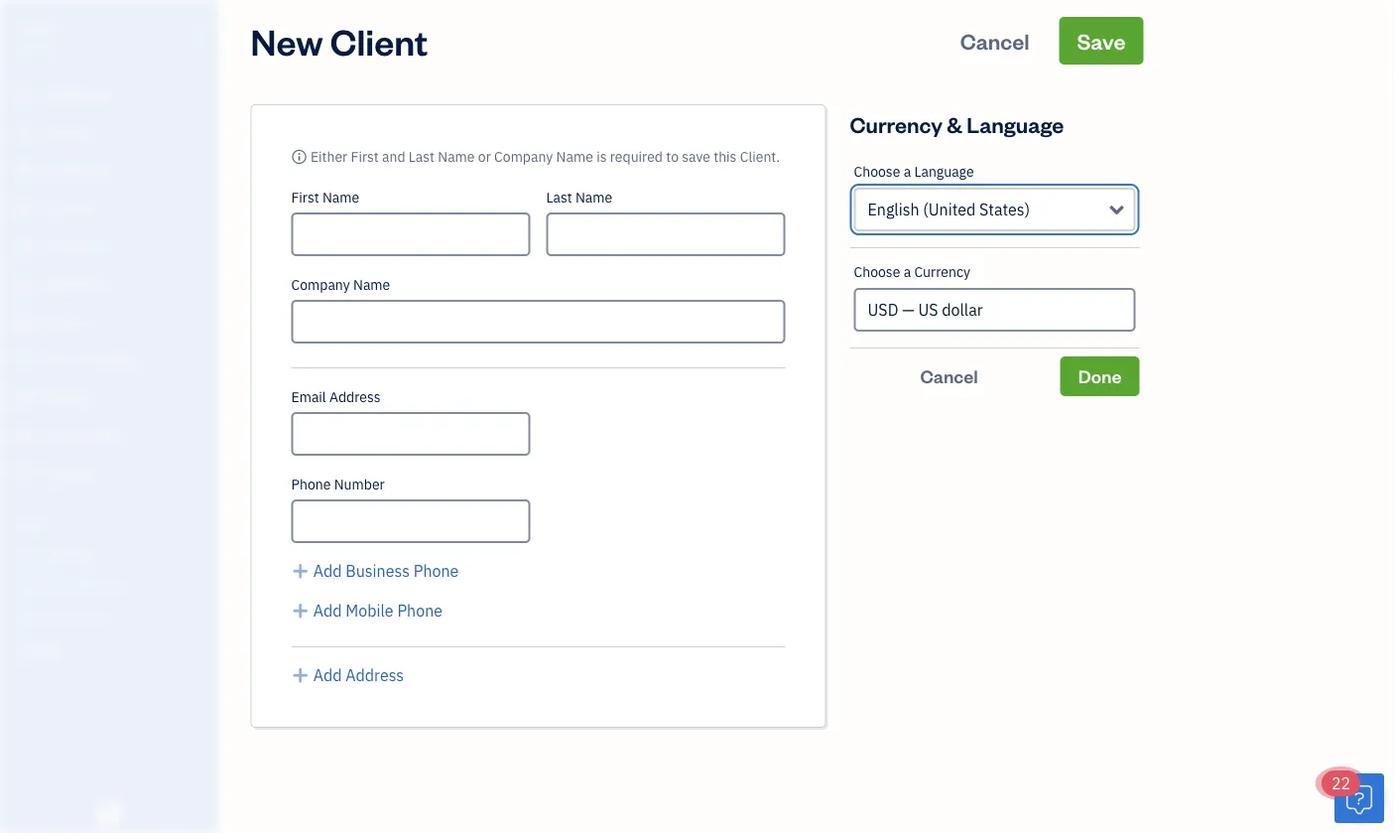 Task type: vqa. For each thing, say whether or not it's contained in the screenshot.
Email Address text field
yes



Task type: locate. For each thing, give the bounding box(es) containing it.
language up the english (united states)
[[915, 162, 975, 181]]

a for language
[[904, 162, 912, 181]]

currency down the english (united states)
[[915, 263, 971, 281]]

cancel button up currency & language
[[943, 17, 1048, 65]]

resource center badge image
[[1335, 773, 1385, 823]]

name
[[438, 147, 475, 166], [557, 147, 594, 166], [323, 188, 360, 207], [576, 188, 613, 207], [353, 276, 390, 294]]

0 vertical spatial company
[[495, 147, 553, 166]]

add business phone
[[313, 560, 459, 581]]

1 vertical spatial cancel button
[[850, 356, 1049, 396]]

apple
[[16, 17, 59, 38]]

0 vertical spatial first
[[351, 147, 379, 166]]

0 horizontal spatial company
[[291, 276, 350, 294]]

1 vertical spatial a
[[904, 263, 912, 281]]

currency
[[850, 110, 943, 138], [915, 263, 971, 281]]

0 vertical spatial plus image
[[291, 559, 310, 583]]

add for add business phone
[[313, 560, 342, 581]]

address down 'add mobile phone'
[[346, 665, 404, 686]]

phone
[[291, 475, 331, 493], [414, 560, 459, 581], [398, 600, 443, 621]]

name down first name text field
[[353, 276, 390, 294]]

phone for add mobile phone
[[398, 600, 443, 621]]

new
[[251, 17, 323, 64]]

company right or
[[495, 147, 553, 166]]

save
[[1078, 26, 1126, 55]]

a
[[904, 162, 912, 181], [904, 263, 912, 281]]

company name
[[291, 276, 390, 294]]

2 choose from the top
[[854, 263, 901, 281]]

1 vertical spatial plus image
[[291, 599, 310, 623]]

2 add from the top
[[313, 600, 342, 621]]

add business phone button
[[291, 559, 459, 583]]

cancel button down 'currency' text field
[[850, 356, 1049, 396]]

cancel button
[[943, 17, 1048, 65], [850, 356, 1049, 396]]

plus image left "business"
[[291, 559, 310, 583]]

1 add from the top
[[313, 560, 342, 581]]

or
[[478, 147, 491, 166]]

first
[[351, 147, 379, 166], [291, 188, 319, 207]]

mobile
[[346, 600, 394, 621]]

choose
[[854, 162, 901, 181], [854, 263, 901, 281]]

a down english
[[904, 263, 912, 281]]

company down first name
[[291, 276, 350, 294]]

phone down phone number text field
[[414, 560, 459, 581]]

0 vertical spatial cancel
[[961, 26, 1030, 55]]

last right and
[[409, 147, 435, 166]]

add mobile phone
[[313, 600, 443, 621]]

address inside button
[[346, 665, 404, 686]]

language right &
[[967, 110, 1065, 138]]

plus image for add mobile phone
[[291, 599, 310, 623]]

email
[[291, 388, 326, 406]]

freshbooks image
[[93, 801, 125, 825]]

plus image up plus image
[[291, 599, 310, 623]]

Last Name text field
[[547, 212, 786, 256]]

language for choose a language
[[915, 162, 975, 181]]

2 vertical spatial phone
[[398, 600, 443, 621]]

currency up choose a language
[[850, 110, 943, 138]]

(united
[[924, 199, 976, 220]]

1 plus image from the top
[[291, 559, 310, 583]]

first left and
[[351, 147, 379, 166]]

language
[[967, 110, 1065, 138], [915, 162, 975, 181]]

new client
[[251, 17, 428, 64]]

add right plus image
[[313, 665, 342, 686]]

add mobile phone button
[[291, 599, 443, 623]]

1 a from the top
[[904, 162, 912, 181]]

cancel up currency & language
[[961, 26, 1030, 55]]

business
[[346, 560, 410, 581]]

0 vertical spatial add
[[313, 560, 342, 581]]

0 vertical spatial address
[[330, 388, 381, 406]]

choose a language element
[[850, 148, 1140, 248]]

0 vertical spatial last
[[409, 147, 435, 166]]

phone inside 'button'
[[398, 600, 443, 621]]

plus image
[[291, 663, 310, 687]]

last down either first and last name or company name is required to save this client.
[[547, 188, 573, 207]]

add
[[313, 560, 342, 581], [313, 600, 342, 621], [313, 665, 342, 686]]

add inside 'button'
[[313, 600, 342, 621]]

apps image
[[15, 514, 212, 530]]

1 vertical spatial first
[[291, 188, 319, 207]]

phone left number
[[291, 475, 331, 493]]

0 vertical spatial choose
[[854, 162, 901, 181]]

1 horizontal spatial last
[[547, 188, 573, 207]]

1 vertical spatial language
[[915, 162, 975, 181]]

1 choose from the top
[[854, 162, 901, 181]]

company
[[495, 147, 553, 166], [291, 276, 350, 294]]

1 vertical spatial currency
[[915, 263, 971, 281]]

add for add mobile phone
[[313, 600, 342, 621]]

add address
[[313, 665, 404, 686]]

3 add from the top
[[313, 665, 342, 686]]

client
[[330, 17, 428, 64]]

choose for choose a currency
[[854, 263, 901, 281]]

name left is
[[557, 147, 594, 166]]

name for company name
[[353, 276, 390, 294]]

states)
[[980, 199, 1031, 220]]

First Name text field
[[291, 212, 531, 256]]

add left "business"
[[313, 560, 342, 581]]

name down is
[[576, 188, 613, 207]]

Language field
[[854, 188, 1136, 231]]

owner
[[16, 40, 52, 56]]

first down primary icon
[[291, 188, 319, 207]]

plus image
[[291, 559, 310, 583], [291, 599, 310, 623]]

name for last name
[[576, 188, 613, 207]]

1 vertical spatial cancel
[[921, 364, 979, 388]]

choose up english
[[854, 162, 901, 181]]

a up english
[[904, 162, 912, 181]]

choose down english
[[854, 263, 901, 281]]

address
[[330, 388, 381, 406], [346, 665, 404, 686]]

phone right mobile
[[398, 600, 443, 621]]

cancel
[[961, 26, 1030, 55], [921, 364, 979, 388]]

cancel for cancel button to the bottom
[[921, 364, 979, 388]]

project image
[[13, 313, 37, 333]]

currency & language
[[850, 110, 1065, 138]]

chart image
[[13, 426, 37, 446]]

main element
[[0, 0, 268, 833]]

1 vertical spatial choose
[[854, 263, 901, 281]]

22 button
[[1323, 770, 1385, 823]]

add left mobile
[[313, 600, 342, 621]]

to
[[667, 147, 679, 166]]

choose for choose a language
[[854, 162, 901, 181]]

report image
[[13, 464, 37, 484]]

0 vertical spatial language
[[967, 110, 1065, 138]]

cancel down 'currency' text field
[[921, 364, 979, 388]]

1 vertical spatial phone
[[414, 560, 459, 581]]

2 plus image from the top
[[291, 599, 310, 623]]

2 a from the top
[[904, 263, 912, 281]]

0 horizontal spatial first
[[291, 188, 319, 207]]

0 vertical spatial currency
[[850, 110, 943, 138]]

choose a currency
[[854, 263, 971, 281]]

team members image
[[15, 546, 212, 562]]

1 vertical spatial address
[[346, 665, 404, 686]]

1 vertical spatial add
[[313, 600, 342, 621]]

last name
[[547, 188, 613, 207]]

first name
[[291, 188, 360, 207]]

address right email
[[330, 388, 381, 406]]

last
[[409, 147, 435, 166], [547, 188, 573, 207]]

name down either
[[323, 188, 360, 207]]

phone inside button
[[414, 560, 459, 581]]

Currency text field
[[856, 290, 1134, 330]]

2 vertical spatial add
[[313, 665, 342, 686]]

settings image
[[15, 641, 212, 657]]

0 vertical spatial a
[[904, 162, 912, 181]]



Task type: describe. For each thing, give the bounding box(es) containing it.
add for add address
[[313, 665, 342, 686]]

&
[[948, 110, 963, 138]]

plus image for add business phone
[[291, 559, 310, 583]]

add address button
[[291, 663, 404, 687]]

0 vertical spatial cancel button
[[943, 17, 1048, 65]]

and
[[382, 147, 406, 166]]

choose a currency element
[[850, 248, 1140, 348]]

apple owner
[[16, 17, 59, 56]]

client image
[[13, 124, 37, 144]]

is
[[597, 147, 607, 166]]

language for currency & language
[[967, 110, 1065, 138]]

money image
[[13, 388, 37, 408]]

required
[[610, 147, 663, 166]]

client.
[[740, 147, 780, 166]]

english (united states)
[[868, 199, 1031, 220]]

dashboard image
[[13, 86, 37, 106]]

payment image
[[13, 237, 37, 257]]

either
[[311, 147, 348, 166]]

email address
[[291, 388, 381, 406]]

either first and last name or company name is required to save this client.
[[311, 147, 780, 166]]

Phone Number text field
[[291, 499, 531, 543]]

22
[[1332, 773, 1352, 794]]

primary image
[[291, 147, 307, 166]]

save button
[[1060, 17, 1144, 65]]

name for first name
[[323, 188, 360, 207]]

Company Name text field
[[291, 300, 786, 344]]

a for currency
[[904, 263, 912, 281]]

number
[[334, 475, 385, 493]]

this
[[714, 147, 737, 166]]

timer image
[[13, 350, 37, 370]]

expense image
[[13, 275, 37, 295]]

1 vertical spatial last
[[547, 188, 573, 207]]

0 vertical spatial phone
[[291, 475, 331, 493]]

address for email address
[[330, 388, 381, 406]]

0 horizontal spatial last
[[409, 147, 435, 166]]

1 horizontal spatial first
[[351, 147, 379, 166]]

address for add address
[[346, 665, 404, 686]]

items and services image
[[15, 578, 212, 594]]

Email Address text field
[[291, 412, 531, 456]]

cancel for cancel button to the top
[[961, 26, 1030, 55]]

choose a language
[[854, 162, 975, 181]]

save
[[682, 147, 711, 166]]

done
[[1079, 364, 1122, 388]]

estimate image
[[13, 162, 37, 182]]

name left or
[[438, 147, 475, 166]]

1 horizontal spatial company
[[495, 147, 553, 166]]

english
[[868, 199, 920, 220]]

done button
[[1061, 356, 1140, 396]]

invoice image
[[13, 200, 37, 219]]

1 vertical spatial company
[[291, 276, 350, 294]]

phone number
[[291, 475, 385, 493]]

phone for add business phone
[[414, 560, 459, 581]]

bank connections image
[[15, 610, 212, 626]]



